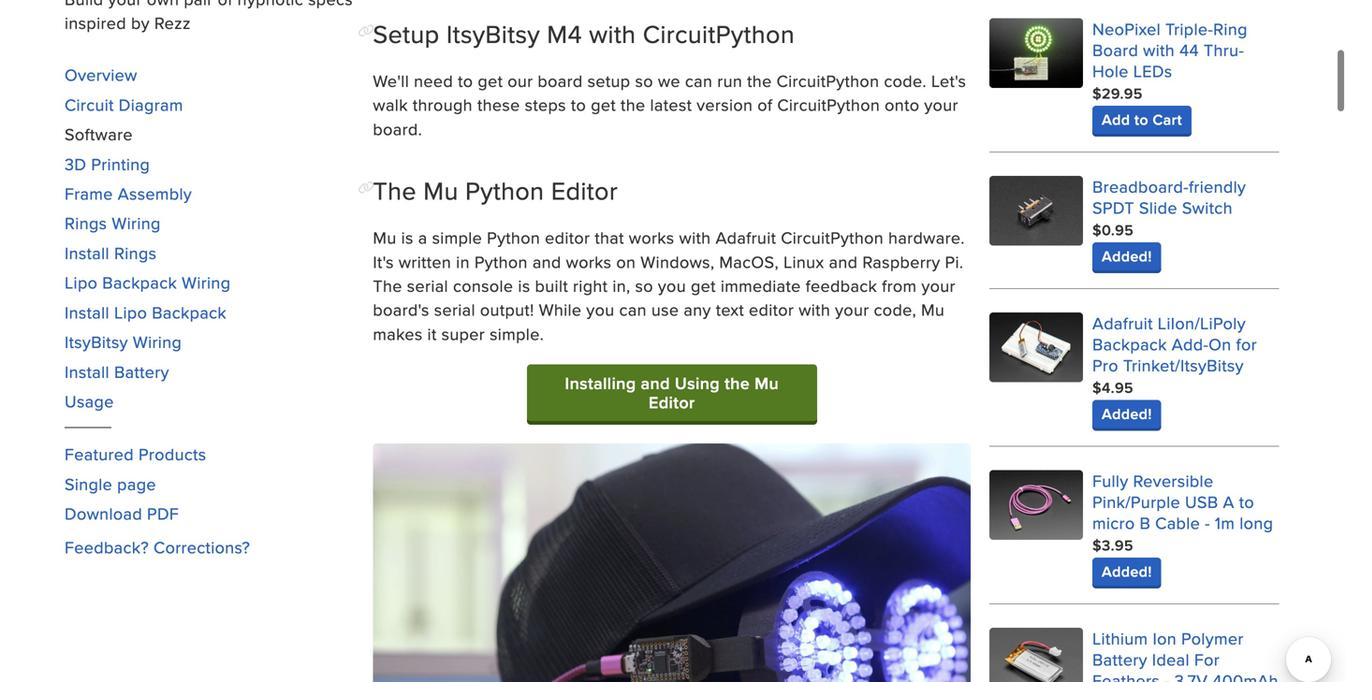 Task type: describe. For each thing, give the bounding box(es) containing it.
mu up simple
[[424, 173, 459, 209]]

so inside mu is a simple python editor that works with adafruit circuitpython hardware. it's written in python and works on windows, macos, linux and raspberry pi. the serial console is built right in, so you get immediate feedback from your board's serial output! while you can use any text editor with your code, mu makes it super simple.
[[635, 274, 654, 298]]

itsybitsy inside 'overview circuit diagram software 3d printing frame assembly rings wiring install rings lipo backpack wiring install lipo backpack itsybitsy wiring install battery usage'
[[65, 330, 128, 354]]

lipo backpack wiring link
[[65, 271, 231, 295]]

1 vertical spatial is
[[518, 274, 531, 298]]

hypnotic
[[238, 0, 303, 11]]

on
[[1209, 332, 1232, 356]]

python up simple
[[465, 173, 544, 209]]

1 vertical spatial rings
[[114, 241, 157, 265]]

added! link for micro
[[1093, 558, 1162, 586]]

liion/lipoly
[[1158, 311, 1246, 335]]

2 install from the top
[[65, 300, 110, 324]]

assembly
[[118, 182, 192, 206]]

install rings link
[[65, 241, 157, 265]]

lithium ion polymer battery ideal for feathers - 3.7v 400mah link
[[1093, 627, 1279, 683]]

it
[[428, 322, 437, 346]]

single
[[65, 472, 113, 496]]

products
[[139, 443, 206, 467]]

breadboard-friendly spdt slide switch link
[[1093, 174, 1247, 219]]

circuit diagram link
[[65, 93, 183, 116]]

download
[[65, 502, 142, 526]]

feedback? corrections?
[[65, 535, 250, 559]]

leds
[[1134, 59, 1173, 83]]

in,
[[613, 274, 631, 298]]

single page link
[[65, 472, 156, 496]]

battery inside 'overview circuit diagram software 3d printing frame assembly rings wiring install rings lipo backpack wiring install lipo backpack itsybitsy wiring install battery usage'
[[114, 360, 169, 384]]

setup
[[373, 16, 440, 52]]

400mah
[[1213, 669, 1279, 683]]

the mu python editor
[[373, 173, 618, 209]]

that
[[595, 226, 624, 250]]

0 vertical spatial backpack
[[102, 271, 177, 295]]

installing
[[565, 371, 636, 396]]

slim lithium ion polymer battery 3.7v 400mah with jst 2-ph connector and short cable image
[[990, 628, 1083, 683]]

output!
[[480, 298, 534, 322]]

guide resources element
[[65, 433, 354, 535]]

lithium
[[1093, 627, 1149, 651]]

adafruit liion/lipoly backpack add-on for pro trinket/itsybitsy link
[[1093, 311, 1258, 377]]

using
[[675, 371, 720, 396]]

breadboard-
[[1093, 174, 1189, 198]]

feedback? corrections? link
[[65, 535, 250, 559]]

guide pages element
[[65, 54, 354, 423]]

added! link for added!
[[1093, 242, 1162, 270]]

spdt
[[1093, 196, 1135, 219]]

$4.95
[[1093, 377, 1134, 399]]

windows,
[[641, 250, 715, 274]]

we'll need to get our board setup so we can run the circuitpython code. let's walk through these steps to get the latest version of circuitpython onto your board.
[[373, 69, 967, 141]]

mu inside installing and using the mu editor
[[755, 371, 779, 396]]

fully
[[1093, 469, 1129, 493]]

fully reversible pink/purple usb a to micro b cable image
[[990, 470, 1083, 540]]

- inside fully reversible pink/purple usb a to micro b cable - 1m long $3.95 added!
[[1205, 511, 1211, 535]]

install lipo backpack link
[[65, 300, 227, 324]]

text
[[716, 298, 744, 322]]

get inside mu is a simple python editor that works with adafruit circuitpython hardware. it's written in python and works on windows, macos, linux and raspberry pi. the serial console is built right in, so you get immediate feedback from your board's serial output! while you can use any text editor with your code, mu makes it super simple.
[[691, 274, 716, 298]]

breadboard-friendly spdt slide switch $0.95 added!
[[1093, 174, 1247, 267]]

0 vertical spatial itsybitsy
[[447, 16, 540, 52]]

specs
[[308, 0, 353, 11]]

pro
[[1093, 353, 1119, 377]]

1 vertical spatial editor
[[749, 298, 794, 322]]

added! link for pro
[[1093, 400, 1162, 428]]

linux
[[784, 250, 825, 274]]

0 vertical spatial editor
[[551, 173, 618, 209]]

lithium ion polymer battery ideal for feathers - 3.7v 400mah
[[1093, 627, 1279, 683]]

ideal
[[1153, 648, 1190, 672]]

neopixel triple-ring board with 44 thru- hole leds link
[[1093, 17, 1248, 83]]

macos,
[[720, 250, 779, 274]]

editor inside installing and using the mu editor
[[649, 390, 695, 415]]

1m
[[1215, 511, 1235, 535]]

through
[[413, 93, 473, 117]]

44
[[1180, 38, 1199, 62]]

1 vertical spatial backpack
[[152, 300, 227, 324]]

1 install from the top
[[65, 241, 110, 265]]

$3.95
[[1093, 535, 1134, 557]]

link image
[[358, 24, 375, 37]]

with inside neopixel triple-ring board with 44 thru- hole leds $29.95 add to cart
[[1144, 38, 1175, 62]]

installing and using the mu editor link
[[527, 365, 817, 421]]

usage
[[65, 390, 114, 413]]

led_pixels_itsy code glasses.jpg image
[[373, 444, 971, 683]]

3 install from the top
[[65, 360, 110, 384]]

1 vertical spatial lipo
[[114, 300, 147, 324]]

guide navigation element
[[65, 54, 354, 535]]

0 vertical spatial editor
[[545, 226, 590, 250]]

serial up super
[[434, 298, 476, 322]]

walk
[[373, 93, 408, 117]]

board's
[[373, 298, 430, 322]]

in
[[456, 250, 470, 274]]

pair
[[184, 0, 213, 11]]

use
[[652, 298, 679, 322]]

board.
[[373, 117, 422, 141]]

- inside lithium ion polymer battery ideal for feathers - 3.7v 400mah
[[1165, 669, 1170, 683]]

feathers
[[1093, 669, 1160, 683]]

added! inside the 'breadboard-friendly spdt slide switch $0.95 added!'
[[1102, 245, 1152, 267]]

download pdf link
[[65, 502, 179, 526]]

circuit
[[65, 93, 114, 116]]

neopixel triple-ring board with 44 thru- hole leds $29.95 add to cart
[[1093, 17, 1248, 130]]

add
[[1102, 108, 1131, 130]]

setup
[[588, 69, 631, 93]]

build
[[65, 0, 103, 11]]

adafruit liion/lipoly backpack soldered onto a pro trinket, plugged into a solderless breadboard. image
[[990, 313, 1083, 383]]

pi.
[[945, 250, 964, 274]]

switch
[[1183, 196, 1233, 219]]

code,
[[874, 298, 917, 322]]

circuitpython left code.
[[777, 69, 880, 93]]

version
[[697, 93, 753, 117]]

need
[[414, 69, 453, 93]]

mu is a simple python editor that works with adafruit circuitpython hardware. it's written in python and works on windows, macos, linux and raspberry pi. the serial console is built right in, so you get immediate feedback from your board's serial output! while you can use any text editor with your code, mu makes it super simple.
[[373, 226, 965, 346]]

long
[[1240, 511, 1274, 535]]

your inside build your own pair of hypnotic specs inspired by rezz
[[108, 0, 142, 11]]

with down feedback
[[799, 298, 831, 322]]

can inside mu is a simple python editor that works with adafruit circuitpython hardware. it's written in python and works on windows, macos, linux and raspberry pi. the serial console is built right in, so you get immediate feedback from your board's serial output! while you can use any text editor with your code, mu makes it super simple.
[[619, 298, 647, 322]]

we'll
[[373, 69, 409, 93]]



Task type: locate. For each thing, give the bounding box(es) containing it.
0 horizontal spatial you
[[587, 298, 615, 322]]

- left 1m
[[1205, 511, 1211, 535]]

works
[[629, 226, 675, 250], [566, 250, 612, 274]]

mu
[[424, 173, 459, 209], [373, 226, 397, 250], [921, 298, 945, 322], [755, 371, 779, 396]]

0 vertical spatial the
[[747, 69, 772, 93]]

friendly
[[1189, 174, 1247, 198]]

polymer
[[1182, 627, 1244, 651]]

- left 3.7v
[[1165, 669, 1170, 683]]

0 horizontal spatial of
[[218, 0, 233, 11]]

feedback?
[[65, 535, 149, 559]]

1 vertical spatial the
[[621, 93, 646, 117]]

of inside we'll need to get our board setup so we can run the circuitpython code. let's walk through these steps to get the latest version of circuitpython onto your board.
[[758, 93, 773, 117]]

adafruit up the macos,
[[716, 226, 777, 250]]

editor right installing
[[649, 390, 695, 415]]

with left the 44
[[1144, 38, 1175, 62]]

battery left ion
[[1093, 648, 1148, 672]]

itsybitsy wiring link
[[65, 330, 182, 354]]

of right pair
[[218, 0, 233, 11]]

2 vertical spatial install
[[65, 360, 110, 384]]

link image
[[358, 181, 375, 194]]

right
[[573, 274, 608, 298]]

2 horizontal spatial get
[[691, 274, 716, 298]]

add to cart link
[[1093, 106, 1192, 134]]

1 horizontal spatial -
[[1205, 511, 1211, 535]]

0 vertical spatial added!
[[1102, 245, 1152, 267]]

2 horizontal spatial and
[[829, 250, 858, 274]]

own
[[147, 0, 179, 11]]

get up any
[[691, 274, 716, 298]]

editor left that
[[545, 226, 590, 250]]

feedback
[[806, 274, 878, 298]]

to right add
[[1135, 108, 1149, 130]]

battery down itsybitsy wiring link
[[114, 360, 169, 384]]

2 vertical spatial backpack
[[1093, 332, 1168, 356]]

1 vertical spatial added!
[[1102, 403, 1152, 425]]

0 horizontal spatial and
[[533, 250, 562, 274]]

added! link
[[1093, 242, 1162, 270], [1093, 400, 1162, 428], [1093, 558, 1162, 586]]

2 vertical spatial added!
[[1102, 561, 1152, 583]]

your
[[108, 0, 142, 11], [925, 93, 959, 117], [922, 274, 956, 298], [835, 298, 870, 322]]

itsybitsy up 'install battery' link
[[65, 330, 128, 354]]

console
[[453, 274, 514, 298]]

is
[[401, 226, 414, 250], [518, 274, 531, 298]]

by
[[131, 11, 150, 35]]

backpack up install lipo backpack link in the top of the page
[[102, 271, 177, 295]]

editor down immediate
[[749, 298, 794, 322]]

rings down the frame
[[65, 211, 107, 235]]

1 horizontal spatial is
[[518, 274, 531, 298]]

b
[[1140, 511, 1151, 535]]

rings up lipo backpack wiring link on the left top
[[114, 241, 157, 265]]

0 vertical spatial wiring
[[112, 211, 161, 235]]

mu right using
[[755, 371, 779, 396]]

while
[[539, 298, 582, 322]]

added! link down $0.95
[[1093, 242, 1162, 270]]

1 the from the top
[[373, 173, 417, 209]]

0 horizontal spatial editor
[[545, 226, 590, 250]]

1 vertical spatial adafruit
[[1093, 311, 1154, 335]]

1 vertical spatial wiring
[[182, 271, 231, 295]]

install up itsybitsy wiring link
[[65, 300, 110, 324]]

to inside neopixel triple-ring board with 44 thru- hole leds $29.95 add to cart
[[1135, 108, 1149, 130]]

inspired
[[65, 11, 126, 35]]

works up on
[[629, 226, 675, 250]]

0 vertical spatial adafruit
[[716, 226, 777, 250]]

1 horizontal spatial rings
[[114, 241, 157, 265]]

1 horizontal spatial works
[[629, 226, 675, 250]]

added! inside fully reversible pink/purple usb a to micro b cable - 1m long $3.95 added!
[[1102, 561, 1152, 583]]

1 vertical spatial of
[[758, 93, 773, 117]]

0 horizontal spatial can
[[619, 298, 647, 322]]

rezz
[[154, 11, 191, 35]]

and inside installing and using the mu editor
[[641, 371, 670, 396]]

so left we
[[635, 69, 653, 93]]

1 vertical spatial itsybitsy
[[65, 330, 128, 354]]

$29.95
[[1093, 82, 1143, 104]]

add-
[[1172, 332, 1209, 356]]

1 vertical spatial -
[[1165, 669, 1170, 683]]

to right a in the right of the page
[[1240, 490, 1255, 514]]

so
[[635, 69, 653, 93], [635, 274, 654, 298]]

the down setup
[[621, 93, 646, 117]]

1 vertical spatial the
[[373, 274, 402, 298]]

you down right
[[587, 298, 615, 322]]

the right run
[[747, 69, 772, 93]]

3 added! link from the top
[[1093, 558, 1162, 586]]

adafruit up pro
[[1093, 311, 1154, 335]]

install down 'rings wiring' 'link'
[[65, 241, 110, 265]]

makes
[[373, 322, 423, 346]]

0 horizontal spatial works
[[566, 250, 612, 274]]

install
[[65, 241, 110, 265], [65, 300, 110, 324], [65, 360, 110, 384]]

lipo up itsybitsy wiring link
[[114, 300, 147, 324]]

get down setup
[[591, 93, 616, 117]]

lipo down install rings link
[[65, 271, 98, 295]]

0 horizontal spatial adafruit
[[716, 226, 777, 250]]

guide tagline element
[[65, 0, 354, 35]]

0 horizontal spatial lipo
[[65, 271, 98, 295]]

your up by
[[108, 0, 142, 11]]

install battery link
[[65, 360, 169, 384]]

and up feedback
[[829, 250, 858, 274]]

0 vertical spatial can
[[685, 69, 713, 93]]

with
[[589, 16, 636, 52], [1144, 38, 1175, 62], [679, 226, 711, 250], [799, 298, 831, 322]]

1 horizontal spatial adafruit
[[1093, 311, 1154, 335]]

cable
[[1156, 511, 1201, 535]]

featured
[[65, 443, 134, 467]]

setup itsybitsy m4 with circuitpython
[[373, 16, 795, 52]]

adafruit liion/lipoly backpack add-on for pro trinket/itsybitsy $4.95 added!
[[1093, 311, 1258, 425]]

1 vertical spatial so
[[635, 274, 654, 298]]

get up these
[[478, 69, 503, 93]]

added! link down $4.95 at bottom
[[1093, 400, 1162, 428]]

immediate
[[721, 274, 801, 298]]

2 added! link from the top
[[1093, 400, 1162, 428]]

1 vertical spatial install
[[65, 300, 110, 324]]

corrections?
[[154, 535, 250, 559]]

on
[[617, 250, 636, 274]]

0 horizontal spatial itsybitsy
[[65, 330, 128, 354]]

latest
[[650, 93, 692, 117]]

added! link down $3.95
[[1093, 558, 1162, 586]]

is left a
[[401, 226, 414, 250]]

of right version at the right
[[758, 93, 773, 117]]

$0.95
[[1093, 219, 1134, 241]]

itsybitsy up our at the top left of page
[[447, 16, 540, 52]]

2 vertical spatial the
[[725, 371, 750, 396]]

serial
[[407, 274, 449, 298], [434, 298, 476, 322]]

backpack inside adafruit liion/lipoly backpack add-on for pro trinket/itsybitsy $4.95 added!
[[1093, 332, 1168, 356]]

added! down $4.95 at bottom
[[1102, 403, 1152, 425]]

1 vertical spatial added! link
[[1093, 400, 1162, 428]]

so right in,
[[635, 274, 654, 298]]

1 added! link from the top
[[1093, 242, 1162, 270]]

with up setup
[[589, 16, 636, 52]]

2 vertical spatial get
[[691, 274, 716, 298]]

0 horizontal spatial battery
[[114, 360, 169, 384]]

wiring down frame assembly link
[[112, 211, 161, 235]]

lipo
[[65, 271, 98, 295], [114, 300, 147, 324]]

0 vertical spatial added! link
[[1093, 242, 1162, 270]]

added! inside adafruit liion/lipoly backpack add-on for pro trinket/itsybitsy $4.95 added!
[[1102, 403, 1152, 425]]

the inside mu is a simple python editor that works with adafruit circuitpython hardware. it's written in python and works on windows, macos, linux and raspberry pi. the serial console is built right in, so you get immediate feedback from your board's serial output! while you can use any text editor with your code, mu makes it super simple.
[[373, 274, 402, 298]]

python down the mu python editor
[[487, 226, 540, 250]]

and left using
[[641, 371, 670, 396]]

simple.
[[490, 322, 544, 346]]

1 horizontal spatial can
[[685, 69, 713, 93]]

0 horizontal spatial rings
[[65, 211, 107, 235]]

and up built
[[533, 250, 562, 274]]

to
[[458, 69, 473, 93], [571, 93, 586, 117], [1135, 108, 1149, 130], [1240, 490, 1255, 514]]

0 horizontal spatial is
[[401, 226, 414, 250]]

0 vertical spatial so
[[635, 69, 653, 93]]

1 vertical spatial can
[[619, 298, 647, 322]]

2 added! from the top
[[1102, 403, 1152, 425]]

1 horizontal spatial editor
[[749, 298, 794, 322]]

the down board.
[[373, 173, 417, 209]]

3d
[[65, 152, 86, 176]]

wiring up install lipo backpack link in the top of the page
[[182, 271, 231, 295]]

1 so from the top
[[635, 69, 653, 93]]

mu right code,
[[921, 298, 945, 322]]

hole
[[1093, 59, 1129, 83]]

ring
[[1214, 17, 1248, 41]]

your down pi. on the top of the page
[[922, 274, 956, 298]]

to right the "need"
[[458, 69, 473, 93]]

the
[[747, 69, 772, 93], [621, 93, 646, 117], [725, 371, 750, 396]]

can right we
[[685, 69, 713, 93]]

your inside we'll need to get our board setup so we can run the circuitpython code. let's walk through these steps to get the latest version of circuitpython onto your board.
[[925, 93, 959, 117]]

0 vertical spatial get
[[478, 69, 503, 93]]

1 horizontal spatial and
[[641, 371, 670, 396]]

python
[[465, 173, 544, 209], [487, 226, 540, 250], [475, 250, 528, 274]]

1 vertical spatial editor
[[649, 390, 695, 415]]

software link
[[65, 122, 133, 146]]

1 vertical spatial get
[[591, 93, 616, 117]]

install up usage link
[[65, 360, 110, 384]]

can down in,
[[619, 298, 647, 322]]

pdf
[[147, 502, 179, 526]]

2 so from the top
[[635, 274, 654, 298]]

added!
[[1102, 245, 1152, 267], [1102, 403, 1152, 425], [1102, 561, 1152, 583]]

backpack down lipo backpack wiring link on the left top
[[152, 300, 227, 324]]

triple-
[[1166, 17, 1214, 41]]

wiring down install lipo backpack link in the top of the page
[[133, 330, 182, 354]]

overview
[[65, 63, 137, 87]]

0 vertical spatial is
[[401, 226, 414, 250]]

0 vertical spatial lipo
[[65, 271, 98, 295]]

written
[[399, 250, 452, 274]]

1 horizontal spatial battery
[[1093, 648, 1148, 672]]

your down the "let's"
[[925, 93, 959, 117]]

1 horizontal spatial you
[[658, 274, 686, 298]]

circuitpython inside mu is a simple python editor that works with adafruit circuitpython hardware. it's written in python and works on windows, macos, linux and raspberry pi. the serial console is built right in, so you get immediate feedback from your board's serial output! while you can use any text editor with your code, mu makes it super simple.
[[781, 226, 884, 250]]

adafruit inside adafruit liion/lipoly backpack add-on for pro trinket/itsybitsy $4.95 added!
[[1093, 311, 1154, 335]]

button installing and using the mu editor element
[[527, 365, 817, 425]]

0 vertical spatial of
[[218, 0, 233, 11]]

so inside we'll need to get our board setup so we can run the circuitpython code. let's walk through these steps to get the latest version of circuitpython onto your board.
[[635, 69, 653, 93]]

backpack up $4.95 at bottom
[[1093, 332, 1168, 356]]

mu up it's
[[373, 226, 397, 250]]

battery inside lithium ion polymer battery ideal for feathers - 3.7v 400mah
[[1093, 648, 1148, 672]]

board
[[1093, 38, 1139, 62]]

2 the from the top
[[373, 274, 402, 298]]

usb
[[1186, 490, 1219, 514]]

to inside fully reversible pink/purple usb a to micro b cable - 1m long $3.95 added!
[[1240, 490, 1255, 514]]

the inside installing and using the mu editor
[[725, 371, 750, 396]]

1 horizontal spatial get
[[591, 93, 616, 117]]

circuitpython up linux
[[781, 226, 884, 250]]

1 horizontal spatial lipo
[[114, 300, 147, 324]]

of inside build your own pair of hypnotic specs inspired by rezz
[[218, 0, 233, 11]]

is left built
[[518, 274, 531, 298]]

serial down written
[[407, 274, 449, 298]]

built
[[535, 274, 568, 298]]

the right using
[[725, 371, 750, 396]]

2 vertical spatial wiring
[[133, 330, 182, 354]]

with up 'windows,'
[[679, 226, 711, 250]]

1 vertical spatial battery
[[1093, 648, 1148, 672]]

your down feedback
[[835, 298, 870, 322]]

circuitpython up run
[[643, 16, 795, 52]]

breadboard-friendly spdt slide switch image
[[990, 176, 1083, 246]]

3 added! from the top
[[1102, 561, 1152, 583]]

1 added! from the top
[[1102, 245, 1152, 267]]

steps
[[525, 93, 566, 117]]

can inside we'll need to get our board setup so we can run the circuitpython code. let's walk through these steps to get the latest version of circuitpython onto your board.
[[685, 69, 713, 93]]

battery
[[114, 360, 169, 384], [1093, 648, 1148, 672]]

1 horizontal spatial of
[[758, 93, 773, 117]]

python up console
[[475, 250, 528, 274]]

and
[[533, 250, 562, 274], [829, 250, 858, 274], [641, 371, 670, 396]]

circuitpython left onto
[[778, 93, 880, 117]]

for
[[1195, 648, 1220, 672]]

a
[[1223, 490, 1235, 514]]

we
[[658, 69, 681, 93]]

neopixel
[[1093, 17, 1161, 41]]

0 vertical spatial the
[[373, 173, 417, 209]]

added! down $3.95
[[1102, 561, 1152, 583]]

reversible
[[1134, 469, 1214, 493]]

pink/purple
[[1093, 490, 1181, 514]]

works up right
[[566, 250, 612, 274]]

adafruit inside mu is a simple python editor that works with adafruit circuitpython hardware. it's written in python and works on windows, macos, linux and raspberry pi. the serial console is built right in, so you get immediate feedback from your board's serial output! while you can use any text editor with your code, mu makes it super simple.
[[716, 226, 777, 250]]

super
[[442, 322, 485, 346]]

0 vertical spatial battery
[[114, 360, 169, 384]]

overview circuit diagram software 3d printing frame assembly rings wiring install rings lipo backpack wiring install lipo backpack itsybitsy wiring install battery usage
[[65, 63, 231, 413]]

the down it's
[[373, 274, 402, 298]]

editor up that
[[551, 173, 618, 209]]

you down 'windows,'
[[658, 274, 686, 298]]

1 horizontal spatial editor
[[649, 390, 695, 415]]

hardware.
[[889, 226, 965, 250]]

0 vertical spatial rings
[[65, 211, 107, 235]]

to down board
[[571, 93, 586, 117]]

3d printing link
[[65, 152, 150, 176]]

from
[[882, 274, 917, 298]]

our
[[508, 69, 533, 93]]

any
[[684, 298, 711, 322]]

overview link
[[65, 63, 137, 87]]

1 horizontal spatial itsybitsy
[[447, 16, 540, 52]]

2 vertical spatial added! link
[[1093, 558, 1162, 586]]

0 horizontal spatial editor
[[551, 173, 618, 209]]

0 horizontal spatial -
[[1165, 669, 1170, 683]]

added! down $0.95
[[1102, 245, 1152, 267]]

0 horizontal spatial get
[[478, 69, 503, 93]]

0 vertical spatial -
[[1205, 511, 1211, 535]]

frame assembly link
[[65, 182, 192, 206]]

0 vertical spatial install
[[65, 241, 110, 265]]



Task type: vqa. For each thing, say whether or not it's contained in the screenshot.


